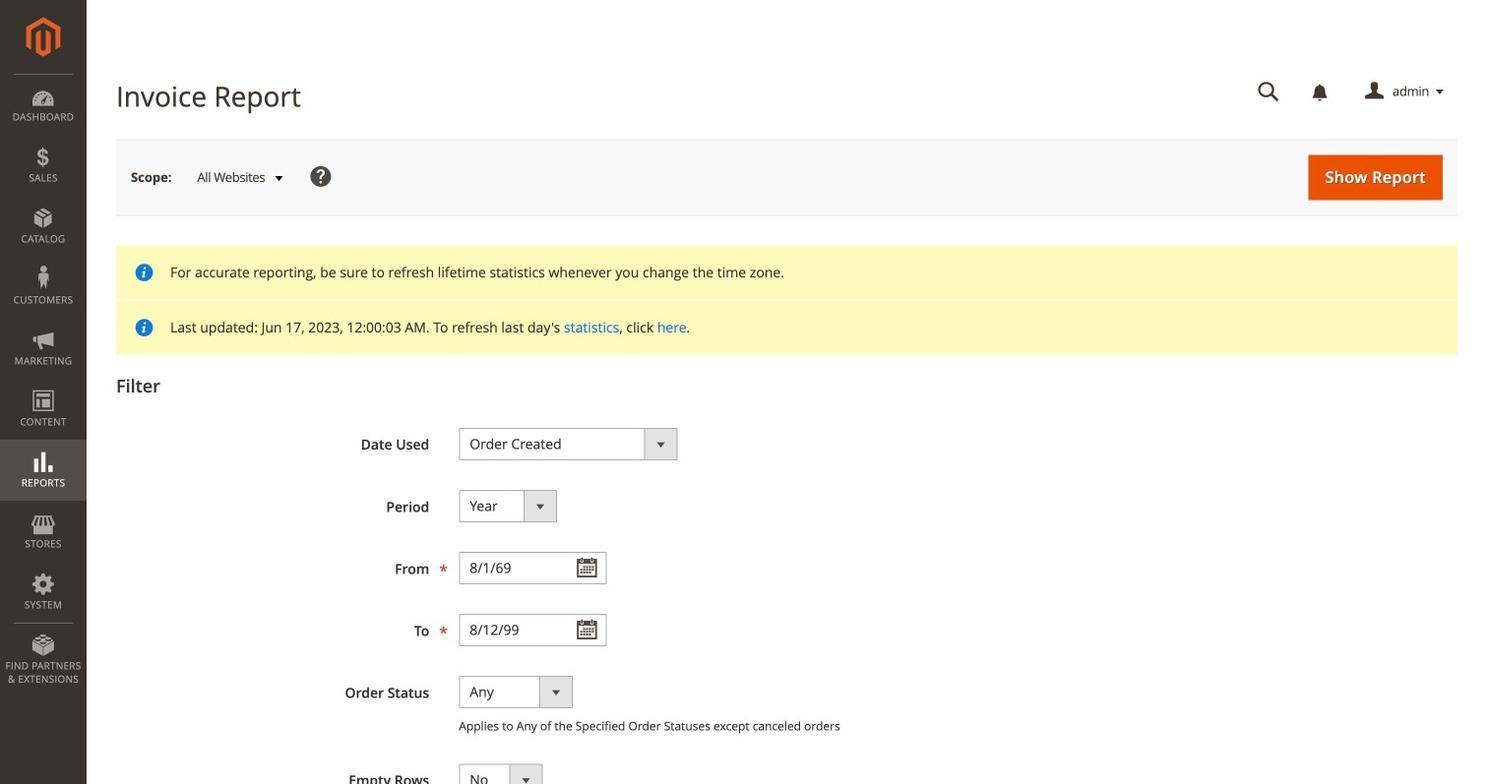 Task type: locate. For each thing, give the bounding box(es) containing it.
None text field
[[459, 614, 607, 647]]

menu bar
[[0, 74, 87, 696]]

None text field
[[1244, 75, 1293, 109], [459, 552, 607, 585], [1244, 75, 1293, 109], [459, 552, 607, 585]]



Task type: describe. For each thing, give the bounding box(es) containing it.
magento admin panel image
[[26, 17, 61, 57]]



Task type: vqa. For each thing, say whether or not it's contained in the screenshot.
text field
yes



